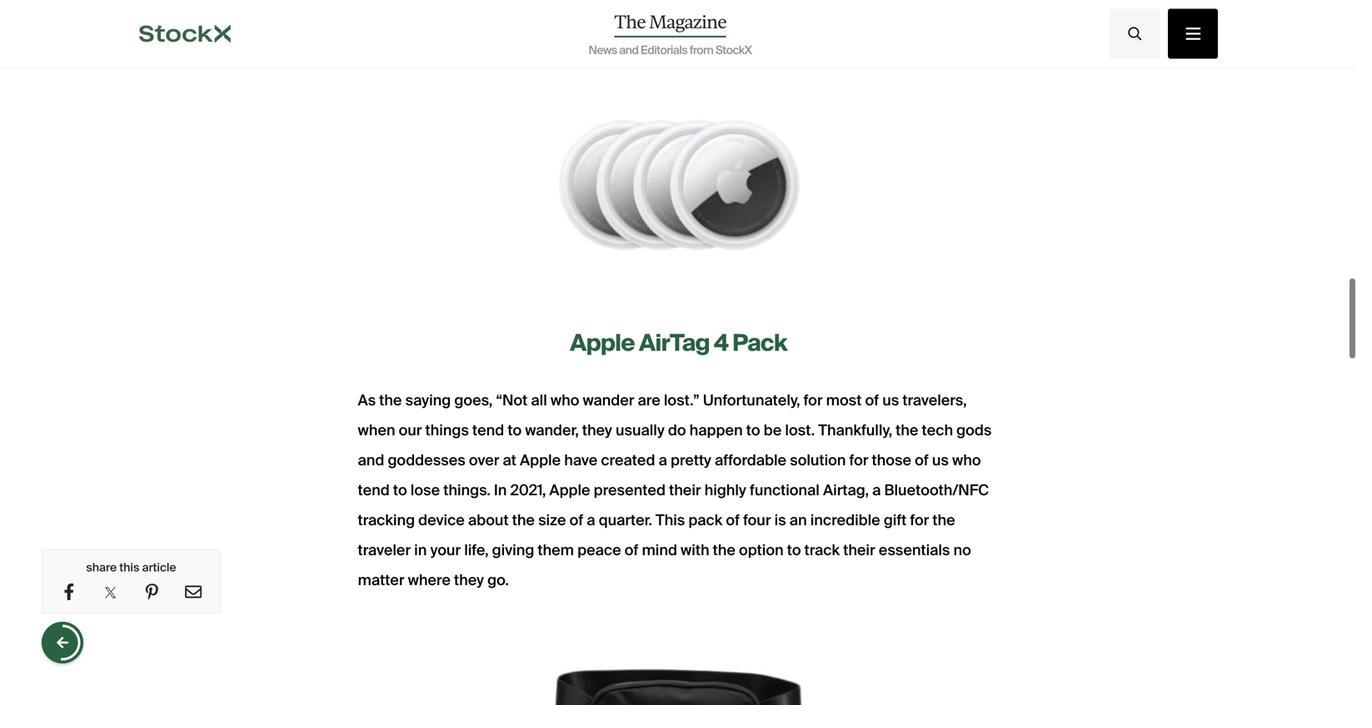 Task type: vqa. For each thing, say whether or not it's contained in the screenshot.
the sneakers
no



Task type: describe. For each thing, give the bounding box(es) containing it.
share
[[86, 560, 117, 576]]

stockx
[[716, 42, 752, 58]]

tracking
[[358, 511, 415, 531]]

share this article
[[86, 560, 176, 576]]

1 vertical spatial they
[[454, 571, 484, 591]]

matter
[[358, 571, 405, 591]]

bluetooth/nfc
[[884, 481, 989, 501]]

lost.
[[785, 421, 815, 441]]

at
[[503, 451, 516, 471]]

0 horizontal spatial us
[[883, 391, 899, 411]]

1 vertical spatial who
[[952, 451, 981, 471]]

goes,
[[454, 391, 493, 411]]

wander,
[[525, 421, 579, 441]]

magazine
[[649, 11, 726, 32]]

tech
[[922, 421, 953, 441]]

editorials
[[641, 42, 688, 58]]

incredible
[[811, 511, 880, 531]]

of left four
[[726, 511, 740, 531]]

be
[[764, 421, 782, 441]]

wander
[[583, 391, 634, 411]]

news
[[589, 42, 617, 58]]

no
[[954, 541, 971, 561]]

to left lose at the bottom
[[393, 481, 407, 501]]

to left the be
[[746, 421, 760, 441]]

option
[[739, 541, 784, 561]]

created
[[601, 451, 655, 471]]

4
[[714, 328, 728, 358]]

all
[[531, 391, 547, 411]]

things
[[425, 421, 469, 441]]

track
[[805, 541, 840, 561]]

in
[[414, 541, 427, 561]]

four
[[743, 511, 771, 531]]

and inside as the saying goes, "not all who wander are lost." unfortunately, for most of us travelers, when our things tend to wander, they usually do happen to be lost. thankfully, the tech gods and goddesses over at apple have created a pretty affordable solution for those of us who tend to lose things. in 2021, apple presented their highly functional airtag, a bluetooth/nfc tracking device about the size of a quarter. this pack of four is an incredible gift for the traveler in your life, giving them peace of mind with the option to track their essentials no matter where they go.
[[358, 451, 384, 471]]

lost."
[[664, 391, 700, 411]]

of right 'most'
[[865, 391, 879, 411]]

this
[[119, 560, 139, 576]]

where
[[408, 571, 451, 591]]

go.
[[488, 571, 509, 591]]

article
[[142, 560, 176, 576]]

gift
[[884, 511, 907, 531]]

in
[[494, 481, 507, 501]]

pretty
[[671, 451, 711, 471]]

the magazine
[[614, 11, 726, 32]]

the
[[614, 11, 646, 32]]

over
[[469, 451, 499, 471]]

mind
[[642, 541, 677, 561]]

"not
[[496, 391, 528, 411]]

2 vertical spatial apple
[[549, 481, 590, 501]]

those
[[872, 451, 912, 471]]

quarter.
[[599, 511, 652, 531]]

unfortunately,
[[703, 391, 800, 411]]



Task type: locate. For each thing, give the bounding box(es) containing it.
lose
[[411, 481, 440, 501]]

functional
[[750, 481, 820, 501]]

of left mind
[[625, 541, 639, 561]]

for left 'most'
[[804, 391, 823, 411]]

our
[[399, 421, 422, 441]]

1 horizontal spatial and
[[619, 42, 639, 58]]

and
[[619, 42, 639, 58], [358, 451, 384, 471]]

happen
[[690, 421, 743, 441]]

pack
[[732, 328, 787, 358]]

apple
[[570, 328, 635, 358], [520, 451, 561, 471], [549, 481, 590, 501]]

gods
[[957, 421, 992, 441]]

for
[[804, 391, 823, 411], [849, 451, 869, 471], [910, 511, 929, 531]]

size
[[538, 511, 566, 531]]

to left track
[[787, 541, 801, 561]]

apple up wander
[[570, 328, 635, 358]]

and right news
[[619, 42, 639, 58]]

they left the go.
[[454, 571, 484, 591]]

have
[[564, 451, 598, 471]]

things.
[[443, 481, 491, 501]]

affordable
[[715, 451, 787, 471]]

apple down have
[[549, 481, 590, 501]]

1 vertical spatial apple
[[520, 451, 561, 471]]

apple airtag 4 pack
[[570, 328, 787, 358]]

0 vertical spatial tend
[[472, 421, 504, 441]]

saying
[[405, 391, 451, 411]]

news and editorials from stockx
[[589, 42, 752, 58]]

airtag,
[[823, 481, 869, 501]]

1 vertical spatial a
[[872, 481, 881, 501]]

their
[[669, 481, 701, 501], [843, 541, 875, 561]]

Search for articles, series, etc. text field
[[1110, 9, 1160, 59]]

1 horizontal spatial their
[[843, 541, 875, 561]]

us
[[883, 391, 899, 411], [932, 451, 949, 471]]

of right size
[[570, 511, 583, 531]]

1 vertical spatial and
[[358, 451, 384, 471]]

a
[[659, 451, 667, 471], [872, 481, 881, 501], [587, 511, 595, 531]]

from
[[690, 42, 713, 58]]

the left tech in the right of the page
[[896, 421, 919, 441]]

tend
[[472, 421, 504, 441], [358, 481, 390, 501]]

2 vertical spatial for
[[910, 511, 929, 531]]

and down when
[[358, 451, 384, 471]]

solution
[[790, 451, 846, 471]]

0 vertical spatial who
[[551, 391, 579, 411]]

traveler
[[358, 541, 411, 561]]

travelers,
[[903, 391, 967, 411]]

1 vertical spatial tend
[[358, 481, 390, 501]]

1 horizontal spatial us
[[932, 451, 949, 471]]

pack
[[689, 511, 723, 531]]

0 vertical spatial their
[[669, 481, 701, 501]]

0 horizontal spatial their
[[669, 481, 701, 501]]

us left travelers,
[[883, 391, 899, 411]]

0 vertical spatial apple
[[570, 328, 635, 358]]

they
[[582, 421, 612, 441], [454, 571, 484, 591]]

about
[[468, 511, 509, 531]]

0 vertical spatial a
[[659, 451, 667, 471]]

0 vertical spatial they
[[582, 421, 612, 441]]

presented
[[594, 481, 666, 501]]

0 horizontal spatial and
[[358, 451, 384, 471]]

to
[[508, 421, 522, 441], [746, 421, 760, 441], [393, 481, 407, 501], [787, 541, 801, 561]]

apple airtag 4 pack link
[[570, 328, 787, 358]]

goddesses
[[388, 451, 466, 471]]

who right all
[[551, 391, 579, 411]]

1 vertical spatial for
[[849, 451, 869, 471]]

for down thankfully,
[[849, 451, 869, 471]]

the down bluetooth/nfc
[[933, 511, 955, 531]]

2 horizontal spatial a
[[872, 481, 881, 501]]

1 horizontal spatial for
[[849, 451, 869, 471]]

1 vertical spatial us
[[932, 451, 949, 471]]

tend up over
[[472, 421, 504, 441]]

life,
[[464, 541, 489, 561]]

1 horizontal spatial who
[[952, 451, 981, 471]]

are
[[638, 391, 661, 411]]

your
[[430, 541, 461, 561]]

for right 'gift'
[[910, 511, 929, 531]]

0 vertical spatial for
[[804, 391, 823, 411]]

2 horizontal spatial for
[[910, 511, 929, 531]]

they down wander
[[582, 421, 612, 441]]

0 horizontal spatial a
[[587, 511, 595, 531]]

tend up tracking
[[358, 481, 390, 501]]

them
[[538, 541, 574, 561]]

a left pretty
[[659, 451, 667, 471]]

when
[[358, 421, 395, 441]]

do
[[668, 421, 686, 441]]

0 horizontal spatial who
[[551, 391, 579, 411]]

the
[[379, 391, 402, 411], [896, 421, 919, 441], [512, 511, 535, 531], [933, 511, 955, 531], [713, 541, 736, 561]]

peace
[[578, 541, 621, 561]]

0 horizontal spatial for
[[804, 391, 823, 411]]

0 vertical spatial and
[[619, 42, 639, 58]]

an
[[790, 511, 807, 531]]

as
[[358, 391, 376, 411]]

to down "not
[[508, 421, 522, 441]]

0 horizontal spatial they
[[454, 571, 484, 591]]

most
[[826, 391, 862, 411]]

the right the as
[[379, 391, 402, 411]]

us down tech in the right of the page
[[932, 451, 949, 471]]

1 horizontal spatial they
[[582, 421, 612, 441]]

as the saying goes, "not all who wander are lost." unfortunately, for most of us travelers, when our things tend to wander, they usually do happen to be lost. thankfully, the tech gods and goddesses over at apple have created a pretty affordable solution for those of us who tend to lose things. in 2021, apple presented their highly functional airtag, a bluetooth/nfc tracking device about the size of a quarter. this pack of four is an incredible gift for the traveler in your life, giving them peace of mind with the option to track their essentials no matter where they go.
[[358, 391, 992, 591]]

0 vertical spatial us
[[883, 391, 899, 411]]

highly
[[705, 481, 746, 501]]

the right the with
[[713, 541, 736, 561]]

2 vertical spatial a
[[587, 511, 595, 531]]

the left size
[[512, 511, 535, 531]]

is
[[775, 511, 786, 531]]

device
[[418, 511, 465, 531]]

essentials
[[879, 541, 950, 561]]

1 horizontal spatial tend
[[472, 421, 504, 441]]

of
[[865, 391, 879, 411], [915, 451, 929, 471], [570, 511, 583, 531], [726, 511, 740, 531], [625, 541, 639, 561]]

this
[[656, 511, 685, 531]]

apple right at
[[520, 451, 561, 471]]

with
[[681, 541, 710, 561]]

usually
[[616, 421, 665, 441]]

1 horizontal spatial a
[[659, 451, 667, 471]]

2021,
[[510, 481, 546, 501]]

0 horizontal spatial tend
[[358, 481, 390, 501]]

their down incredible
[[843, 541, 875, 561]]

of right 'those'
[[915, 451, 929, 471]]

thankfully,
[[818, 421, 892, 441]]

giving
[[492, 541, 534, 561]]

a right the airtag,
[[872, 481, 881, 501]]

who down gods
[[952, 451, 981, 471]]

a up peace
[[587, 511, 595, 531]]

airtag
[[639, 328, 710, 358]]

1 vertical spatial their
[[843, 541, 875, 561]]

their down pretty
[[669, 481, 701, 501]]

who
[[551, 391, 579, 411], [952, 451, 981, 471]]



